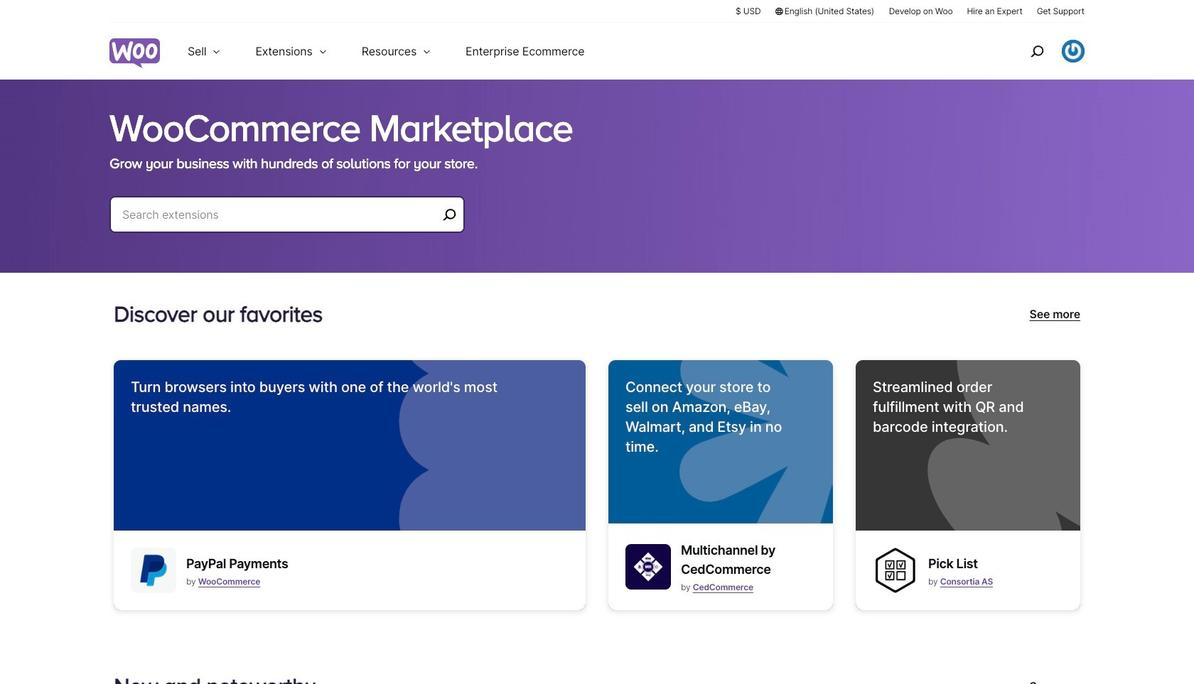 Task type: describe. For each thing, give the bounding box(es) containing it.
Search extensions search field
[[122, 205, 438, 225]]

open account menu image
[[1062, 40, 1085, 63]]



Task type: locate. For each thing, give the bounding box(es) containing it.
search image
[[1026, 40, 1049, 63]]

None search field
[[110, 196, 465, 250]]

service navigation menu element
[[1001, 28, 1085, 74]]



